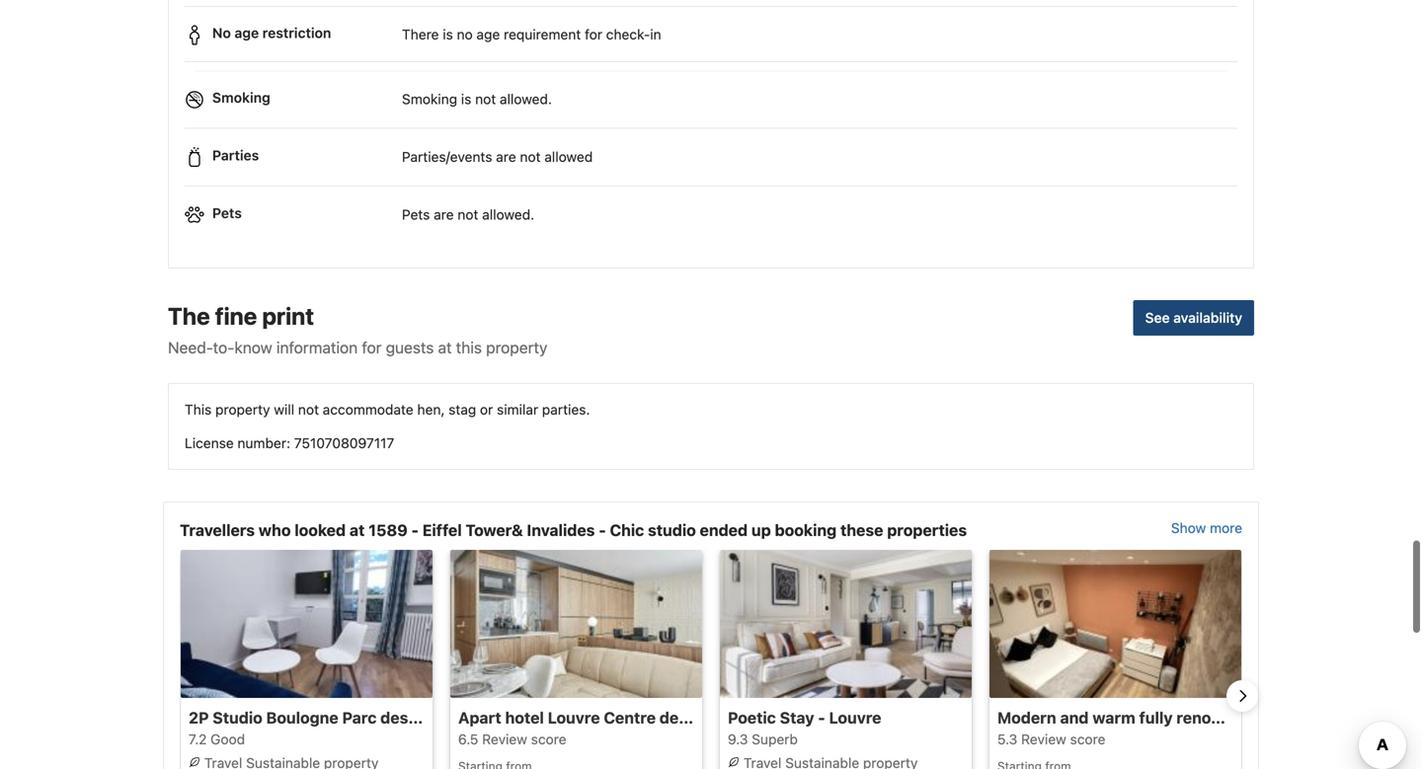 Task type: vqa. For each thing, say whether or not it's contained in the screenshot.
-
yes



Task type: describe. For each thing, give the bounding box(es) containing it.
5.3 review
[[998, 732, 1067, 748]]

parties.
[[542, 402, 590, 418]]

princes
[[412, 709, 470, 728]]

6.5 review
[[458, 732, 528, 748]]

see availability button
[[1134, 300, 1255, 336]]

the
[[168, 302, 210, 330]]

see
[[1146, 310, 1171, 326]]

who
[[259, 521, 291, 540]]

7.2 good
[[189, 732, 245, 748]]

9.3 superb
[[728, 732, 798, 748]]

not for pets
[[458, 206, 479, 223]]

louvre inside poetic stay - louvre 9.3 superb
[[830, 709, 882, 728]]

show more link
[[1172, 519, 1243, 542]]

ended
[[700, 521, 748, 540]]

eiffel
[[423, 521, 462, 540]]

studio
[[213, 709, 263, 728]]

paris
[[683, 709, 721, 728]]

smoking for smoking is not allowed.
[[402, 91, 458, 107]]

there is no age requirement for check-in
[[402, 26, 662, 43]]

0 horizontal spatial at
[[350, 521, 365, 540]]

de
[[660, 709, 679, 728]]

2p
[[189, 709, 209, 728]]

are for parties/events
[[496, 149, 516, 165]]

check-
[[606, 26, 651, 43]]

looked
[[295, 521, 346, 540]]

license number: 7510708097117
[[185, 435, 395, 451]]

in
[[651, 26, 662, 43]]

guests
[[386, 338, 434, 357]]

parties/events
[[402, 149, 493, 165]]

show
[[1172, 520, 1207, 536]]

accommodate
[[323, 402, 414, 418]]

score inside apart hotel louvre centre de paris (pélican) 6.5 review score
[[531, 732, 567, 748]]

number:
[[238, 435, 291, 451]]

is for smoking
[[461, 91, 472, 107]]

up
[[752, 521, 771, 540]]

license
[[185, 435, 234, 451]]

know
[[235, 338, 272, 357]]

7510708097117
[[294, 435, 395, 451]]

invalides
[[527, 521, 595, 540]]

show more
[[1172, 520, 1243, 536]]

similar
[[497, 402, 539, 418]]

boulogne
[[266, 709, 339, 728]]

this property will not accommodate hen, stag or similar parties.
[[185, 402, 590, 418]]

more
[[1210, 520, 1243, 536]]

travellers who looked at 1589 - eiffel tower& invalides - chic studio ended up booking these properties
[[180, 521, 968, 540]]

chic
[[610, 521, 644, 540]]

5.3 review score link
[[990, 550, 1242, 770]]

poetic
[[728, 709, 776, 728]]

tower&
[[466, 521, 523, 540]]

des
[[381, 709, 408, 728]]

stay
[[780, 709, 815, 728]]



Task type: locate. For each thing, give the bounding box(es) containing it.
poetic stay - louvre 9.3 superb
[[728, 709, 882, 748]]

-
[[412, 521, 419, 540], [599, 521, 606, 540], [818, 709, 826, 728]]

0 horizontal spatial property
[[215, 402, 270, 418]]

1 louvre from the left
[[548, 709, 600, 728]]

property
[[486, 338, 548, 357], [215, 402, 270, 418]]

no age restriction
[[212, 25, 331, 41]]

are down parties/events
[[434, 206, 454, 223]]

age
[[235, 25, 259, 41], [477, 26, 500, 43]]

0 vertical spatial at
[[438, 338, 452, 357]]

smoking up parties
[[212, 90, 271, 106]]

to-
[[213, 338, 235, 357]]

0 horizontal spatial is
[[443, 26, 453, 43]]

- inside poetic stay - louvre 9.3 superb
[[818, 709, 826, 728]]

score down hotel
[[531, 732, 567, 748]]

not for parties/events
[[520, 149, 541, 165]]

booking
[[775, 521, 837, 540]]

0 vertical spatial for
[[585, 26, 603, 43]]

5.3 review score
[[998, 732, 1106, 748]]

pets for pets
[[212, 205, 242, 221]]

2 horizontal spatial -
[[818, 709, 826, 728]]

2 louvre from the left
[[830, 709, 882, 728]]

allowed.
[[500, 91, 552, 107], [482, 206, 535, 223]]

smoking for smoking
[[212, 90, 271, 106]]

travellers
[[180, 521, 255, 540]]

0 vertical spatial property
[[486, 338, 548, 357]]

there
[[402, 26, 439, 43]]

1 horizontal spatial score
[[1071, 732, 1106, 748]]

see availability
[[1146, 310, 1243, 326]]

property right this
[[486, 338, 548, 357]]

1 horizontal spatial louvre
[[830, 709, 882, 728]]

no
[[212, 25, 231, 41]]

region
[[164, 550, 1259, 770]]

smoking
[[212, 90, 271, 106], [402, 91, 458, 107]]

hen,
[[417, 402, 445, 418]]

information
[[277, 338, 358, 357]]

apart
[[458, 709, 502, 728]]

at left 1589
[[350, 521, 365, 540]]

allowed
[[545, 149, 593, 165]]

are for pets
[[434, 206, 454, 223]]

1589
[[369, 521, 408, 540]]

1 score from the left
[[531, 732, 567, 748]]

for left guests
[[362, 338, 382, 357]]

at inside the fine print need-to-know information for guests at this property
[[438, 338, 452, 357]]

1 vertical spatial are
[[434, 206, 454, 223]]

- right 1589
[[412, 521, 419, 540]]

0 horizontal spatial smoking
[[212, 90, 271, 106]]

1 horizontal spatial pets
[[402, 206, 430, 223]]

louvre
[[548, 709, 600, 728], [830, 709, 882, 728]]

property up number:
[[215, 402, 270, 418]]

1 vertical spatial allowed.
[[482, 206, 535, 223]]

fine
[[215, 302, 257, 330]]

louvre inside apart hotel louvre centre de paris (pélican) 6.5 review score
[[548, 709, 600, 728]]

apart hotel louvre centre de paris (pélican) 6.5 review score
[[458, 709, 794, 748]]

1 vertical spatial at
[[350, 521, 365, 540]]

0 vertical spatial allowed.
[[500, 91, 552, 107]]

smoking up parties/events
[[402, 91, 458, 107]]

score right the 5.3 review
[[1071, 732, 1106, 748]]

louvre right hotel
[[548, 709, 600, 728]]

region containing 2p studio boulogne parc des princes
[[164, 550, 1259, 770]]

properties
[[888, 521, 968, 540]]

1 horizontal spatial at
[[438, 338, 452, 357]]

is
[[443, 26, 453, 43], [461, 91, 472, 107]]

no
[[457, 26, 473, 43]]

1 horizontal spatial are
[[496, 149, 516, 165]]

pets are not allowed.
[[402, 206, 535, 223]]

is up parties/events
[[461, 91, 472, 107]]

will
[[274, 402, 295, 418]]

for
[[585, 26, 603, 43], [362, 338, 382, 357]]

this
[[185, 402, 212, 418]]

- left chic
[[599, 521, 606, 540]]

at left this
[[438, 338, 452, 357]]

availability
[[1174, 310, 1243, 326]]

for inside the fine print need-to-know information for guests at this property
[[362, 338, 382, 357]]

0 horizontal spatial -
[[412, 521, 419, 540]]

parc
[[342, 709, 377, 728]]

0 horizontal spatial age
[[235, 25, 259, 41]]

for left check-
[[585, 26, 603, 43]]

1 vertical spatial is
[[461, 91, 472, 107]]

not left allowed
[[520, 149, 541, 165]]

not up parties/events are not allowed
[[475, 91, 496, 107]]

0 horizontal spatial for
[[362, 338, 382, 357]]

need-
[[168, 338, 213, 357]]

not down parties/events
[[458, 206, 479, 223]]

2 score from the left
[[1071, 732, 1106, 748]]

allowed. for pets are not allowed.
[[482, 206, 535, 223]]

0 horizontal spatial louvre
[[548, 709, 600, 728]]

pets down parties
[[212, 205, 242, 221]]

1 vertical spatial for
[[362, 338, 382, 357]]

1 horizontal spatial is
[[461, 91, 472, 107]]

stag
[[449, 402, 476, 418]]

0 horizontal spatial pets
[[212, 205, 242, 221]]

not right will
[[298, 402, 319, 418]]

hotel
[[505, 709, 544, 728]]

1 horizontal spatial age
[[477, 26, 500, 43]]

at
[[438, 338, 452, 357], [350, 521, 365, 540]]

are right parties/events
[[496, 149, 516, 165]]

not for smoking
[[475, 91, 496, 107]]

this
[[456, 338, 482, 357]]

allowed. down parties/events are not allowed
[[482, 206, 535, 223]]

not
[[475, 91, 496, 107], [520, 149, 541, 165], [458, 206, 479, 223], [298, 402, 319, 418]]

is for there
[[443, 26, 453, 43]]

louvre right stay in the bottom right of the page
[[830, 709, 882, 728]]

0 horizontal spatial are
[[434, 206, 454, 223]]

2p studio boulogne parc des princes 7.2 good
[[189, 709, 470, 748]]

pets for pets are not allowed.
[[402, 206, 430, 223]]

is left no
[[443, 26, 453, 43]]

allowed. up parties/events are not allowed
[[500, 91, 552, 107]]

requirement
[[504, 26, 581, 43]]

1 horizontal spatial for
[[585, 26, 603, 43]]

these
[[841, 521, 884, 540]]

1 horizontal spatial property
[[486, 338, 548, 357]]

restriction
[[263, 25, 331, 41]]

1 horizontal spatial smoking
[[402, 91, 458, 107]]

smoking is not allowed.
[[402, 91, 552, 107]]

1 horizontal spatial -
[[599, 521, 606, 540]]

- right stay in the bottom right of the page
[[818, 709, 826, 728]]

studio
[[648, 521, 696, 540]]

print
[[262, 302, 314, 330]]

allowed. for smoking is not allowed.
[[500, 91, 552, 107]]

parties/events are not allowed
[[402, 149, 593, 165]]

the fine print need-to-know information for guests at this property
[[168, 302, 548, 357]]

pets down parties/events
[[402, 206, 430, 223]]

1 vertical spatial property
[[215, 402, 270, 418]]

(pélican)
[[725, 709, 794, 728]]

are
[[496, 149, 516, 165], [434, 206, 454, 223]]

pets
[[212, 205, 242, 221], [402, 206, 430, 223]]

score
[[531, 732, 567, 748], [1071, 732, 1106, 748]]

or
[[480, 402, 493, 418]]

0 vertical spatial are
[[496, 149, 516, 165]]

0 horizontal spatial score
[[531, 732, 567, 748]]

0 vertical spatial is
[[443, 26, 453, 43]]

property inside the fine print need-to-know information for guests at this property
[[486, 338, 548, 357]]

centre
[[604, 709, 656, 728]]

parties
[[212, 147, 259, 164]]



